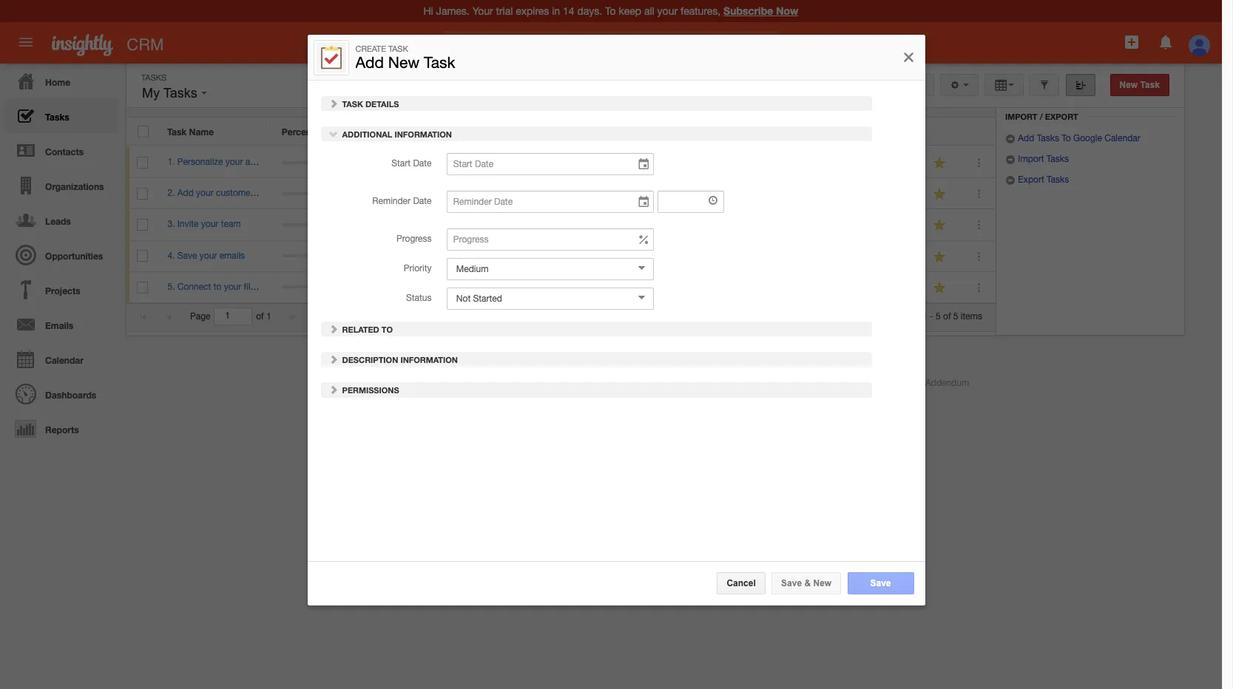 Task type: locate. For each thing, give the bounding box(es) containing it.
4. save your emails
[[167, 250, 245, 261]]

row group containing 1. personalize your account
[[126, 147, 996, 303]]

customer support link
[[342, 378, 415, 388]]

your left account
[[225, 157, 243, 167]]

4 row from the top
[[126, 210, 996, 241]]

new inside create task add new task
[[389, 53, 420, 71]]

api link
[[463, 378, 477, 388]]

0 vertical spatial information
[[395, 129, 452, 139]]

1 vertical spatial add
[[1018, 133, 1034, 144]]

0 horizontal spatial 1
[[266, 311, 271, 322]]

date
[[507, 126, 527, 138], [413, 158, 432, 168], [413, 196, 432, 206]]

save right "&"
[[871, 578, 891, 589]]

2 horizontal spatial save
[[871, 578, 891, 589]]

2 vertical spatial following image
[[933, 281, 947, 295]]

organizations link
[[4, 168, 118, 203]]

5 left items at the top right of the page
[[953, 311, 958, 322]]

dashboards
[[45, 390, 96, 401]]

1 vertical spatial date field image
[[637, 195, 650, 210]]

export down import tasks link on the right
[[1018, 175, 1044, 185]]

add right 2.
[[177, 188, 194, 198]]

0 vertical spatial following image
[[933, 156, 947, 170]]

complete
[[317, 126, 358, 138]]

status up not
[[721, 126, 749, 138]]

save
[[177, 250, 197, 261], [782, 578, 802, 589], [871, 578, 891, 589]]

save inside row
[[177, 250, 197, 261]]

2 0% complete image from the top
[[282, 192, 370, 195]]

0% complete image for 5. connect to your files and apps
[[282, 286, 370, 289]]

date for start date
[[413, 158, 432, 168]]

of right -
[[943, 311, 951, 322]]

press ctrl + space to group column header down refresh list image
[[877, 118, 921, 146]]

row group
[[126, 147, 996, 303]]

navigation
[[0, 64, 118, 446]]

1 following image from the top
[[933, 156, 947, 170]]

bin
[[1061, 94, 1075, 104]]

emails
[[219, 250, 245, 261]]

2 5 from the left
[[953, 311, 958, 322]]

processing
[[879, 378, 923, 388]]

1 horizontal spatial new
[[814, 578, 832, 589]]

date field image
[[637, 157, 650, 172], [637, 195, 650, 210]]

0 vertical spatial status
[[721, 126, 749, 138]]

privacy policy
[[787, 378, 843, 388]]

information up start date at the left
[[395, 129, 452, 139]]

2 app from the left
[[676, 378, 692, 388]]

0 vertical spatial following image
[[933, 187, 947, 201]]

1
[[266, 311, 271, 322], [922, 311, 927, 322]]

0 horizontal spatial calendar
[[45, 355, 83, 366]]

privacy
[[787, 378, 817, 388]]

0 horizontal spatial add
[[177, 188, 194, 198]]

2 chevron right image from the top
[[328, 323, 339, 333]]

opportunities
[[45, 251, 103, 262]]

percent complete indicator responsible user
[[282, 126, 467, 138]]

export
[[1045, 112, 1078, 121], [1018, 175, 1044, 185]]

calendar link
[[4, 342, 118, 377]]

date right start
[[413, 158, 432, 168]]

following image for 4. save your emails
[[933, 250, 947, 264]]

save right the 4. on the left of page
[[177, 250, 197, 261]]

to left google
[[1062, 133, 1071, 144]]

tasks down the add tasks to google calendar link
[[1047, 154, 1069, 164]]

date field image up percent field "image"
[[637, 195, 650, 210]]

1 horizontal spatial add
[[356, 53, 384, 71]]

app right iphone
[[676, 378, 692, 388]]

calendar
[[1105, 133, 1140, 144], [45, 355, 83, 366]]

date field image for start date text box
[[637, 157, 650, 172]]

1 horizontal spatial to
[[1062, 133, 1071, 144]]

dashboards link
[[4, 377, 118, 411]]

save inside save button
[[871, 578, 891, 589]]

6 row from the top
[[126, 272, 996, 303]]

date right the reminder
[[413, 196, 432, 206]]

0% complete image
[[282, 161, 370, 164], [282, 192, 370, 195], [282, 223, 370, 226], [282, 255, 370, 258], [282, 286, 370, 289]]

contacts link
[[4, 133, 118, 168]]

2 vertical spatial add
[[177, 188, 194, 198]]

import for import tasks
[[1018, 154, 1044, 164]]

james peterson link
[[393, 157, 457, 167], [608, 157, 672, 167], [393, 188, 457, 198], [608, 188, 672, 198], [393, 219, 457, 230], [608, 219, 672, 230], [393, 250, 457, 261], [608, 250, 672, 261], [393, 282, 457, 292], [608, 282, 672, 292]]

1 vertical spatial to
[[382, 324, 393, 333]]

1 chevron right image from the top
[[328, 98, 339, 108]]

following image for 3. invite your team
[[933, 219, 947, 233]]

chevron right image for permissions
[[328, 384, 339, 395]]

task owner
[[607, 126, 657, 138]]

your left emails
[[200, 250, 217, 261]]

5 0% complete image from the top
[[282, 286, 370, 289]]

5 row from the top
[[126, 241, 996, 272]]

1 horizontal spatial save
[[782, 578, 802, 589]]

/
[[1040, 112, 1043, 121]]

0 horizontal spatial 5
[[936, 311, 941, 322]]

tasks down import tasks
[[1047, 175, 1069, 185]]

blog
[[430, 378, 448, 388]]

1 horizontal spatial status
[[721, 126, 749, 138]]

app for iphone app
[[676, 378, 692, 388]]

account
[[245, 157, 277, 167]]

date inside row
[[507, 126, 527, 138]]

2 following image from the top
[[933, 219, 947, 233]]

2.
[[167, 188, 175, 198]]

date left due
[[507, 126, 527, 138]]

new right the create in the top left of the page
[[389, 53, 420, 71]]

chevron right image up the complete
[[328, 98, 339, 108]]

status down priority on the top of page
[[407, 292, 432, 303]]

0 horizontal spatial save
[[177, 250, 197, 261]]

date field image down owner
[[637, 157, 650, 172]]

recycle bin link
[[1005, 94, 1083, 106]]

your right the to
[[224, 282, 241, 292]]

1 0% complete image from the top
[[282, 161, 370, 164]]

0 vertical spatial calendar
[[1105, 133, 1140, 144]]

display: grid image
[[994, 80, 1008, 90]]

chevron right image left customer
[[328, 384, 339, 395]]

2 vertical spatial new
[[814, 578, 832, 589]]

chevron right image for related to
[[328, 323, 339, 333]]

1 vertical spatial following image
[[933, 219, 947, 233]]

add tasks to google calendar
[[1016, 133, 1140, 144]]

connect
[[177, 282, 211, 292]]

1 horizontal spatial press ctrl + space to group column header
[[958, 118, 995, 146]]

to right related
[[382, 324, 393, 333]]

new right show sidebar image
[[1120, 80, 1138, 90]]

1 vertical spatial information
[[401, 354, 458, 364]]

0 vertical spatial new
[[389, 53, 420, 71]]

all link
[[443, 31, 487, 58]]

reminder
[[373, 196, 411, 206]]

5 right -
[[936, 311, 941, 322]]

of down files
[[256, 311, 264, 322]]

and
[[262, 282, 277, 292]]

1 down and on the left of the page
[[266, 311, 271, 322]]

1. personalize your account
[[167, 157, 277, 167]]

following image
[[933, 187, 947, 201], [933, 250, 947, 264], [933, 281, 947, 295]]

notifications image
[[1157, 33, 1174, 51]]

column header
[[825, 118, 851, 146], [851, 118, 877, 146]]

add tasks to google calendar link
[[1005, 133, 1140, 144]]

my
[[142, 86, 160, 101]]

app for android app
[[538, 378, 554, 388]]

1 vertical spatial chevron right image
[[328, 323, 339, 333]]

save left "&"
[[782, 578, 802, 589]]

crm
[[127, 36, 164, 54]]

0 vertical spatial chevron right image
[[328, 98, 339, 108]]

app
[[538, 378, 554, 388], [676, 378, 692, 388]]

percent field image
[[637, 233, 650, 247]]

name
[[189, 126, 214, 138]]

1 following image from the top
[[933, 187, 947, 201]]

1 left -
[[922, 311, 927, 322]]

None checkbox
[[138, 126, 149, 138], [137, 188, 148, 200], [138, 126, 149, 138], [137, 188, 148, 200]]

android app
[[504, 378, 554, 388]]

chevron right image left related
[[328, 323, 339, 333]]

save button
[[848, 572, 914, 594]]

row containing 4. save your emails
[[126, 241, 996, 272]]

to
[[214, 282, 221, 292]]

0 horizontal spatial to
[[382, 324, 393, 333]]

task name
[[167, 126, 214, 138]]

cancel button
[[717, 572, 766, 594]]

2 vertical spatial chevron right image
[[328, 384, 339, 395]]

start
[[392, 158, 411, 168]]

row
[[126, 118, 995, 146], [126, 147, 996, 178], [126, 178, 996, 210], [126, 210, 996, 241], [126, 241, 996, 272], [126, 272, 996, 303]]

3 row from the top
[[126, 178, 996, 210]]

following image
[[933, 156, 947, 170], [933, 219, 947, 233]]

press ctrl + space to group column header down display: grid icon
[[958, 118, 995, 146]]

1 horizontal spatial 5
[[953, 311, 958, 322]]

1 date field image from the top
[[637, 157, 650, 172]]

create task add new task
[[356, 44, 456, 71]]

task
[[389, 44, 409, 53], [424, 53, 456, 71], [1140, 80, 1160, 90], [343, 98, 363, 108], [167, 126, 187, 138], [607, 126, 626, 138]]

emails
[[45, 320, 73, 331]]

your left the team
[[201, 219, 218, 230]]

1 - 5 of 5 items
[[922, 311, 982, 322]]

not started cell
[[711, 178, 826, 210]]

data processing addendum link
[[858, 378, 969, 388]]

items
[[961, 311, 982, 322]]

chevron right image
[[328, 98, 339, 108], [328, 323, 339, 333], [328, 384, 339, 395]]

Search this list... text field
[[727, 74, 893, 96]]

2 row from the top
[[126, 147, 996, 178]]

tasks up contacts link
[[45, 112, 69, 123]]

of right terms
[[733, 378, 741, 388]]

customer
[[342, 378, 381, 388]]

1 vertical spatial following image
[[933, 250, 947, 264]]

status inside add new task dialog
[[407, 292, 432, 303]]

reports link
[[4, 411, 118, 446]]

4 0% complete image from the top
[[282, 255, 370, 258]]

iphone app
[[646, 378, 692, 388]]

start date
[[392, 158, 432, 168]]

0 vertical spatial export
[[1045, 112, 1078, 121]]

app right android
[[538, 378, 554, 388]]

2 date field image from the top
[[637, 195, 650, 210]]

tasks right my
[[163, 86, 197, 101]]

your
[[225, 157, 243, 167], [196, 188, 214, 198], [201, 219, 218, 230], [200, 250, 217, 261], [224, 282, 241, 292]]

organizations
[[45, 181, 104, 192]]

1 app from the left
[[538, 378, 554, 388]]

your up 3. invite your team at the top left
[[196, 188, 214, 198]]

0 horizontal spatial app
[[538, 378, 554, 388]]

0 horizontal spatial export
[[1018, 175, 1044, 185]]

information up blog
[[401, 354, 458, 364]]

0 horizontal spatial press ctrl + space to group column header
[[877, 118, 921, 146]]

press ctrl + space to group column header
[[877, 118, 921, 146], [958, 118, 995, 146]]

import left /
[[1005, 112, 1038, 121]]

related
[[343, 324, 380, 333]]

time field image
[[708, 195, 719, 205]]

0 vertical spatial date field image
[[637, 157, 650, 172]]

tasks up my
[[141, 73, 166, 82]]

3 0% complete image from the top
[[282, 223, 370, 226]]

0 vertical spatial add
[[356, 53, 384, 71]]

import up export tasks 'link'
[[1018, 154, 1044, 164]]

5
[[936, 311, 941, 322], [953, 311, 958, 322]]

1. personalize your account link
[[167, 157, 285, 167]]

0% complete image for 4. save your emails
[[282, 255, 370, 258]]

None checkbox
[[137, 157, 148, 169], [137, 219, 148, 231], [137, 250, 148, 262], [137, 282, 148, 293], [137, 157, 148, 169], [137, 219, 148, 231], [137, 250, 148, 262], [137, 282, 148, 293]]

3 following image from the top
[[933, 281, 947, 295]]

0 vertical spatial date
[[507, 126, 527, 138]]

Reminder Date text field
[[447, 190, 654, 213]]

your for customers
[[196, 188, 214, 198]]

leads link
[[4, 203, 118, 237]]

0 horizontal spatial new
[[389, 53, 420, 71]]

calendar up dashboards link
[[45, 355, 83, 366]]

1 vertical spatial import
[[1018, 154, 1044, 164]]

date due
[[507, 126, 546, 138]]

add inside row
[[177, 188, 194, 198]]

personalize
[[177, 157, 223, 167]]

information for description information
[[401, 354, 458, 364]]

home
[[45, 77, 70, 88]]

0 vertical spatial import
[[1005, 112, 1038, 121]]

2 press ctrl + space to group column header from the left
[[958, 118, 995, 146]]

export down bin
[[1045, 112, 1078, 121]]

4.
[[167, 250, 175, 261]]

1 vertical spatial status
[[407, 292, 432, 303]]

3 chevron right image from the top
[[328, 384, 339, 395]]

customer support
[[342, 378, 415, 388]]

None text field
[[658, 190, 724, 213]]

0 horizontal spatial status
[[407, 292, 432, 303]]

1 row from the top
[[126, 118, 995, 146]]

2. add your customers
[[167, 188, 258, 198]]

0% complete image for 3. invite your team
[[282, 223, 370, 226]]

save for save button
[[871, 578, 891, 589]]

1 horizontal spatial app
[[676, 378, 692, 388]]

save inside save & new button
[[782, 578, 802, 589]]

1 vertical spatial new
[[1120, 80, 1138, 90]]

refresh list image
[[910, 80, 925, 90]]

android
[[504, 378, 535, 388]]

2 vertical spatial date
[[413, 196, 432, 206]]

add up task details in the top left of the page
[[356, 53, 384, 71]]

tasks inside "link"
[[45, 112, 69, 123]]

calendar right google
[[1105, 133, 1140, 144]]

now
[[776, 4, 799, 17]]

2 following image from the top
[[933, 250, 947, 264]]

cell
[[496, 147, 596, 178], [711, 147, 826, 178], [826, 147, 851, 178], [851, 147, 877, 178], [877, 147, 922, 178], [496, 178, 596, 210], [826, 178, 851, 210], [851, 178, 877, 210], [877, 178, 922, 210], [496, 210, 596, 241], [711, 210, 826, 241], [826, 210, 851, 241], [851, 210, 877, 241], [877, 210, 922, 241], [496, 241, 596, 272], [711, 241, 826, 272], [826, 241, 851, 272], [851, 241, 877, 272], [877, 241, 922, 272], [496, 272, 596, 303], [711, 272, 826, 303], [826, 272, 851, 303], [851, 272, 877, 303], [877, 272, 922, 303]]

1 vertical spatial date
[[413, 158, 432, 168]]

2. add your customers link
[[167, 188, 265, 198]]

1 horizontal spatial 1
[[922, 311, 927, 322]]

new right "&"
[[814, 578, 832, 589]]

2 horizontal spatial add
[[1018, 133, 1034, 144]]

add up import tasks link on the right
[[1018, 133, 1034, 144]]



Task type: vqa. For each thing, say whether or not it's contained in the screenshot.
New Task link
yes



Task type: describe. For each thing, give the bounding box(es) containing it.
user
[[447, 126, 467, 138]]

terms
[[707, 378, 731, 388]]

0% complete image for 2. add your customers
[[282, 192, 370, 195]]

Search all data.... text field
[[488, 31, 779, 58]]

2 column header from the left
[[851, 118, 877, 146]]

following image for 5. connect to your files and apps
[[933, 281, 947, 295]]

5. connect to your files and apps
[[167, 282, 299, 292]]

terms of service
[[707, 378, 773, 388]]

opportunities link
[[4, 237, 118, 272]]

0% complete image for 1. personalize your account
[[282, 161, 370, 164]]

projects
[[45, 286, 80, 297]]

owner
[[629, 126, 657, 138]]

my tasks button
[[138, 82, 211, 104]]

save & new
[[782, 578, 832, 589]]

tasks up import tasks
[[1037, 133, 1059, 144]]

your for account
[[225, 157, 243, 167]]

create
[[356, 44, 386, 53]]

new task
[[1120, 80, 1160, 90]]

new inside button
[[814, 578, 832, 589]]

cancel
[[727, 578, 756, 589]]

started
[[739, 188, 768, 198]]

description
[[343, 354, 399, 364]]

following image for 2. add your customers
[[933, 187, 947, 201]]

of 1
[[256, 311, 271, 322]]

add inside create task add new task
[[356, 53, 384, 71]]

chevron right image
[[328, 354, 339, 364]]

google
[[1073, 133, 1102, 144]]

additional information
[[340, 129, 452, 139]]

to inside add new task dialog
[[382, 324, 393, 333]]

blog link
[[430, 378, 448, 388]]

5.
[[167, 282, 175, 292]]

iphone
[[646, 378, 673, 388]]

invite
[[177, 219, 199, 230]]

files
[[244, 282, 260, 292]]

-
[[930, 311, 933, 322]]

customers
[[216, 188, 258, 198]]

your for team
[[201, 219, 218, 230]]

data
[[858, 378, 876, 388]]

your for emails
[[200, 250, 217, 261]]

show sidebar image
[[1075, 80, 1086, 90]]

subscribe
[[724, 4, 773, 17]]

responsible
[[393, 126, 445, 138]]

subscribe now
[[724, 4, 799, 17]]

addendum
[[925, 378, 969, 388]]

row containing task name
[[126, 118, 995, 146]]

date for reminder date
[[413, 196, 432, 206]]

policy
[[819, 378, 843, 388]]

permissions
[[340, 385, 399, 395]]

import for import / export
[[1005, 112, 1038, 121]]

4. save your emails link
[[167, 250, 252, 261]]

1 horizontal spatial of
[[733, 378, 741, 388]]

row containing 5. connect to your files and apps
[[126, 272, 996, 303]]

iphone app link
[[633, 378, 692, 388]]

tasks my tasks
[[141, 73, 201, 101]]

subscribe now link
[[724, 4, 799, 17]]

close image
[[902, 49, 917, 66]]

terms of service link
[[707, 378, 773, 388]]

1 horizontal spatial calendar
[[1105, 133, 1140, 144]]

save for save & new
[[782, 578, 802, 589]]

import tasks
[[1016, 154, 1069, 164]]

task details
[[340, 98, 399, 108]]

team
[[221, 219, 241, 230]]

1 5 from the left
[[936, 311, 941, 322]]

1 press ctrl + space to group column header from the left
[[877, 118, 921, 146]]

home link
[[4, 64, 118, 98]]

data processing addendum
[[858, 378, 969, 388]]

reports
[[45, 425, 79, 436]]

chevron down image
[[328, 128, 339, 139]]

Progress text field
[[447, 228, 654, 250]]

add new task dialog
[[308, 34, 925, 606]]

status inside row
[[721, 126, 749, 138]]

navigation containing home
[[0, 64, 118, 446]]

priority
[[404, 263, 432, 273]]

description information
[[340, 354, 458, 364]]

percent
[[282, 126, 315, 138]]

contacts
[[45, 146, 84, 158]]

1 horizontal spatial export
[[1045, 112, 1078, 121]]

export tasks link
[[1005, 175, 1069, 185]]

due
[[529, 126, 546, 138]]

row containing 1. personalize your account
[[126, 147, 996, 178]]

row containing 2. add your customers
[[126, 178, 996, 210]]

0 horizontal spatial of
[[256, 311, 264, 322]]

1 vertical spatial export
[[1018, 175, 1044, 185]]

service
[[743, 378, 773, 388]]

date field image for reminder date text field
[[637, 195, 650, 210]]

2 horizontal spatial of
[[943, 311, 951, 322]]

android app link
[[492, 378, 554, 388]]

chevron right image for task details
[[328, 98, 339, 108]]

2 horizontal spatial new
[[1120, 80, 1138, 90]]

1.
[[167, 157, 175, 167]]

page
[[190, 311, 210, 322]]

3. invite your team link
[[167, 219, 248, 230]]

Start Date text field
[[447, 153, 654, 175]]

leads
[[45, 216, 71, 227]]

row containing 3. invite your team
[[126, 210, 996, 241]]

following image for 1. personalize your account
[[933, 156, 947, 170]]

import tasks link
[[1005, 154, 1069, 164]]

1 vertical spatial calendar
[[45, 355, 83, 366]]

not started
[[722, 188, 768, 198]]

details
[[366, 98, 399, 108]]

projects link
[[4, 272, 118, 307]]

new task link
[[1110, 74, 1169, 96]]

indicator
[[361, 126, 398, 138]]

all
[[458, 38, 469, 50]]

0 vertical spatial to
[[1062, 133, 1071, 144]]

additional
[[343, 129, 393, 139]]

recycle bin
[[1020, 94, 1075, 104]]

information for additional information
[[395, 129, 452, 139]]

1 column header from the left
[[825, 118, 851, 146]]

3.
[[167, 219, 175, 230]]



